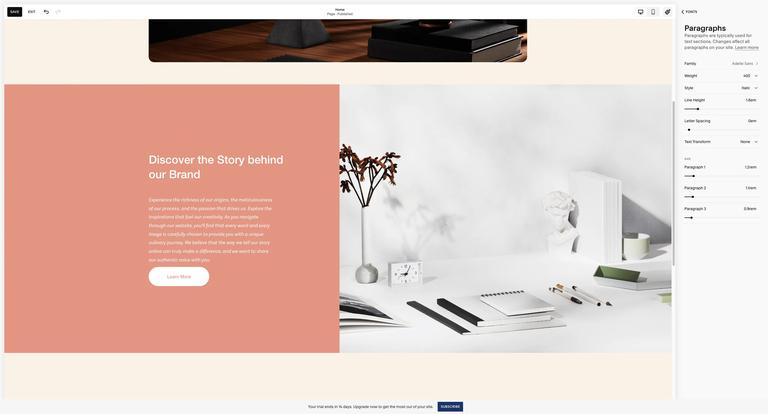 Task type: locate. For each thing, give the bounding box(es) containing it.
paragraph 2
[[685, 186, 706, 190]]

2
[[704, 186, 706, 190]]

your
[[308, 404, 316, 409]]

save button
[[7, 7, 22, 17]]

weight
[[685, 73, 697, 78]]

1 paragraphs from the top
[[685, 24, 726, 33]]

family
[[685, 61, 696, 66]]

learn
[[735, 45, 747, 50]]

0 vertical spatial site.
[[726, 45, 734, 50]]

2 vertical spatial paragraph
[[685, 206, 703, 211]]

height
[[693, 98, 705, 102]]

tab list
[[635, 7, 660, 16]]

fonts
[[686, 10, 698, 14]]

site. inside the paragraphs are typically used for text sections. changes affect all paragraphs on your site.
[[726, 45, 734, 50]]

14
[[339, 404, 342, 409]]

1 horizontal spatial site.
[[726, 45, 734, 50]]

paragraph left 2
[[685, 186, 703, 190]]

exit button
[[25, 7, 38, 17]]

text transform
[[685, 139, 711, 144]]

1 vertical spatial site.
[[426, 404, 434, 409]]

your inside the paragraphs are typically used for text sections. changes affect all paragraphs on your site.
[[716, 45, 725, 50]]

spacing
[[696, 118, 711, 123]]

subscribe button
[[438, 402, 463, 411]]

changes
[[713, 39, 731, 44]]

days.
[[343, 404, 352, 409]]

site. down changes
[[726, 45, 734, 50]]

the
[[390, 404, 396, 409]]

size
[[685, 157, 691, 160]]

3 paragraph from the top
[[685, 206, 703, 211]]

paragraph for paragraph 2
[[685, 186, 703, 190]]

paragraphs inside the paragraphs are typically used for text sections. changes affect all paragraphs on your site.
[[685, 33, 708, 38]]

your down changes
[[716, 45, 725, 50]]

0 vertical spatial your
[[716, 45, 725, 50]]

paragraphs for paragraphs
[[685, 24, 726, 33]]

Line Height text field
[[746, 97, 758, 103]]

site. right of
[[426, 404, 434, 409]]

1 vertical spatial paragraph
[[685, 186, 703, 190]]

paragraph
[[685, 165, 703, 170], [685, 186, 703, 190], [685, 206, 703, 211]]

2 paragraph from the top
[[685, 186, 703, 190]]

1 horizontal spatial your
[[716, 45, 725, 50]]

0 horizontal spatial site.
[[426, 404, 434, 409]]

0 vertical spatial paragraph
[[685, 165, 703, 170]]

line
[[685, 98, 692, 102]]

paragraphs are typically used for text sections. changes affect all paragraphs on your site.
[[685, 33, 752, 50]]

now
[[370, 404, 378, 409]]

your right of
[[418, 404, 425, 409]]

all
[[745, 39, 750, 44]]

3
[[704, 206, 706, 211]]

paragraphs for paragraphs are typically used for text sections. changes affect all paragraphs on your site.
[[685, 33, 708, 38]]

trial
[[317, 404, 324, 409]]

more
[[748, 45, 759, 50]]

for
[[746, 33, 752, 38]]

your
[[716, 45, 725, 50], [418, 404, 425, 409]]

Paragraph 1 text field
[[745, 164, 758, 170]]

sections.
[[694, 39, 712, 44]]

Letter Spacing text field
[[749, 118, 758, 124]]

are
[[709, 33, 716, 38]]

1 paragraph from the top
[[685, 165, 703, 170]]

paragraph down size
[[685, 165, 703, 170]]

1
[[704, 165, 706, 170]]

None field
[[685, 70, 759, 82], [685, 82, 759, 94], [685, 136, 759, 148], [685, 70, 759, 82], [685, 82, 759, 94], [685, 136, 759, 148]]

to
[[378, 404, 382, 409]]

2 paragraphs from the top
[[685, 33, 708, 38]]

site.
[[726, 45, 734, 50], [426, 404, 434, 409]]

paragraph left 3
[[685, 206, 703, 211]]

typically
[[717, 33, 734, 38]]

Paragraph 2 text field
[[746, 185, 758, 191]]

upgrade
[[353, 404, 369, 409]]

1 vertical spatial your
[[418, 404, 425, 409]]

most
[[396, 404, 406, 409]]

italic
[[742, 85, 750, 90]]

paragraphs
[[685, 24, 726, 33], [685, 33, 708, 38]]



Task type: vqa. For each thing, say whether or not it's contained in the screenshot.


Task type: describe. For each thing, give the bounding box(es) containing it.
exit
[[28, 10, 35, 14]]

paragraphs
[[685, 45, 709, 50]]

Letter Spacing range field
[[685, 124, 759, 136]]

text
[[685, 39, 693, 44]]

home page · published
[[327, 7, 353, 16]]

Paragraph 3 text field
[[744, 206, 758, 212]]

text
[[685, 139, 692, 144]]

adelle
[[732, 61, 744, 66]]

of
[[413, 404, 417, 409]]

fonts button
[[676, 6, 703, 18]]

paragraph for paragraph 1
[[685, 165, 703, 170]]

adelle sans
[[732, 61, 753, 66]]

sans
[[745, 61, 753, 66]]

paragraph 1
[[685, 165, 706, 170]]

letter
[[685, 118, 695, 123]]

in
[[335, 404, 338, 409]]

page
[[327, 12, 335, 16]]

transform
[[693, 139, 711, 144]]

on
[[710, 45, 715, 50]]

Line Height range field
[[685, 103, 759, 115]]

home
[[335, 7, 345, 11]]

style
[[685, 85, 694, 90]]

used
[[735, 33, 745, 38]]

400
[[744, 73, 750, 78]]

learn more
[[735, 45, 759, 50]]

letter spacing
[[685, 118, 711, 123]]

your trial ends in 14 days. upgrade now to get the most out of your site.
[[308, 404, 434, 409]]

Paragraph 3 range field
[[685, 212, 759, 224]]

paragraph for paragraph 3
[[685, 206, 703, 211]]

Paragraph 2 range field
[[685, 191, 759, 203]]

out
[[406, 404, 412, 409]]

learn more link
[[735, 45, 759, 50]]

Paragraph 1 range field
[[685, 170, 759, 182]]

0 horizontal spatial your
[[418, 404, 425, 409]]

subscribe
[[441, 404, 460, 408]]

affect
[[732, 39, 744, 44]]

line height
[[685, 98, 705, 102]]

·
[[336, 12, 337, 16]]

published
[[337, 12, 353, 16]]

none
[[741, 139, 750, 144]]

ends
[[325, 404, 334, 409]]

get
[[383, 404, 389, 409]]

paragraph 3
[[685, 206, 706, 211]]

save
[[10, 10, 19, 14]]



